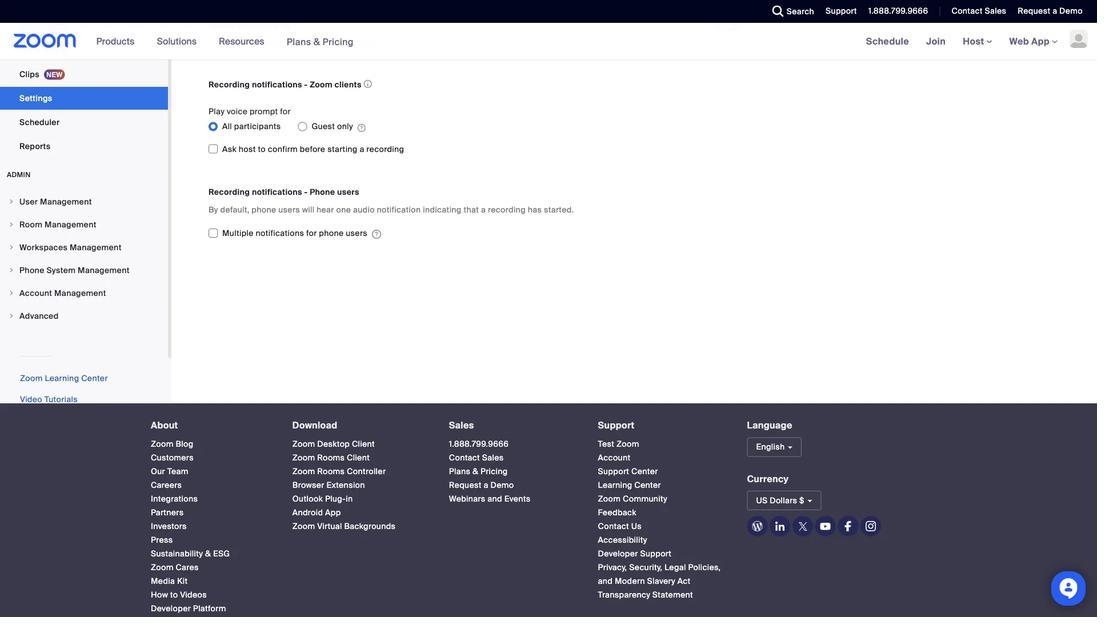 Task type: vqa. For each thing, say whether or not it's contained in the screenshot.
the left Account
yes



Task type: describe. For each thing, give the bounding box(es) containing it.
0 vertical spatial client
[[352, 439, 375, 450]]

support right search
[[826, 6, 857, 16]]

hear
[[317, 204, 334, 215]]

android
[[293, 508, 323, 518]]

about link
[[151, 420, 178, 432]]

english
[[756, 442, 785, 452]]

a right that
[[481, 204, 486, 215]]

sales inside 1.888.799.9666 contact sales plans & pricing request a demo webinars and events
[[482, 453, 504, 463]]

statement
[[653, 590, 693, 600]]

browser
[[293, 480, 324, 491]]

privacy, security, legal policies, and modern slavery act transparency statement link
[[598, 562, 721, 600]]

1.888.799.9666 button up schedule link
[[869, 6, 928, 16]]

careers link
[[151, 480, 182, 491]]

by
[[209, 204, 218, 215]]

1 vertical spatial for
[[306, 228, 317, 239]]

web app
[[1010, 35, 1050, 47]]

and inside 1.888.799.9666 contact sales plans & pricing request a demo webinars and events
[[488, 494, 502, 504]]

admin
[[7, 170, 31, 179]]

play voice prompt for option group
[[209, 117, 717, 136]]

investors link
[[151, 521, 187, 532]]

in
[[346, 494, 353, 504]]

1.888.799.9666 for 1.888.799.9666
[[869, 6, 928, 16]]

investors
[[151, 521, 187, 532]]

press
[[151, 535, 173, 546]]

zoom virtual backgrounds link
[[293, 521, 396, 532]]

customers
[[151, 453, 194, 463]]

advanced menu item
[[0, 305, 168, 327]]

notifications for phone
[[256, 228, 304, 239]]

host
[[963, 35, 987, 47]]

management for workspaces management
[[70, 242, 122, 253]]

users for phone
[[346, 228, 368, 239]]

search
[[787, 6, 814, 17]]

host button
[[963, 35, 992, 47]]

1 horizontal spatial request
[[1018, 6, 1051, 16]]

host
[[239, 144, 256, 154]]

recording for recording notifications - zoom clients
[[209, 79, 250, 90]]

a right starting
[[360, 144, 364, 154]]

videos
[[180, 590, 207, 600]]

1 vertical spatial sales
[[449, 420, 474, 432]]

join
[[926, 35, 946, 47]]

participants
[[234, 121, 281, 132]]

users for phone
[[337, 187, 359, 197]]

started.
[[544, 204, 574, 215]]

us
[[756, 495, 768, 506]]

recording for recording notifications - phone users
[[209, 187, 250, 197]]

download link
[[293, 420, 337, 432]]

0 vertical spatial to
[[258, 144, 266, 154]]

controller
[[347, 466, 386, 477]]

legal
[[665, 562, 686, 573]]

to inside zoom blog customers our team careers integrations partners investors press sustainability & esg zoom cares media kit how to videos developer platform
[[170, 590, 178, 600]]

1.888.799.9666 button up the schedule
[[860, 0, 931, 23]]

accessibility link
[[598, 535, 647, 546]]

about
[[151, 420, 178, 432]]

search button
[[764, 0, 817, 23]]

products button
[[96, 23, 140, 59]]

prompt
[[250, 106, 278, 117]]

recordings link
[[0, 39, 168, 62]]

user management
[[19, 196, 92, 207]]

management for user management
[[40, 196, 92, 207]]

1 vertical spatial center
[[632, 466, 658, 477]]

partners link
[[151, 508, 184, 518]]

scheduler
[[19, 117, 60, 127]]

1.888.799.9666 for 1.888.799.9666 contact sales plans & pricing request a demo webinars and events
[[449, 439, 509, 450]]

automatic recording
[[209, 20, 291, 31]]

outlook
[[293, 494, 323, 504]]

& inside zoom blog customers our team careers integrations partners investors press sustainability & esg zoom cares media kit how to videos developer platform
[[205, 549, 211, 559]]

recording notifications - zoom clients
[[209, 79, 362, 90]]

multiple notifications for phone users
[[222, 228, 368, 239]]

english button
[[747, 438, 802, 457]]

will
[[302, 204, 315, 215]]

2 rooms from the top
[[317, 466, 345, 477]]

account management menu item
[[0, 282, 168, 304]]

2 horizontal spatial contact
[[952, 6, 983, 16]]

clips link
[[0, 63, 168, 86]]

products
[[96, 35, 135, 47]]

phone inside menu item
[[19, 265, 44, 275]]

zoom inside application
[[310, 79, 333, 90]]

zoom community link
[[598, 494, 668, 504]]

web
[[1010, 35, 1029, 47]]

zoom blog customers our team careers integrations partners investors press sustainability & esg zoom cares media kit how to videos developer platform
[[151, 439, 230, 614]]

guest
[[312, 121, 335, 132]]

android app link
[[293, 508, 341, 518]]

test zoom link
[[598, 439, 639, 450]]

room management
[[19, 219, 96, 230]]

support center link
[[598, 466, 658, 477]]

zoom logo image
[[14, 34, 76, 48]]

indicating
[[423, 204, 462, 215]]

default,
[[220, 204, 250, 215]]

test
[[598, 439, 615, 450]]

workspaces management menu item
[[0, 237, 168, 258]]

they
[[343, 38, 360, 49]]

media kit link
[[151, 576, 188, 587]]

us dollars $ button
[[747, 491, 822, 510]]

1 rooms from the top
[[317, 453, 345, 463]]

starting
[[328, 144, 358, 154]]

product information navigation
[[88, 23, 362, 60]]

right image for advanced
[[8, 313, 15, 319]]

join link
[[918, 23, 955, 59]]

zoom learning center
[[20, 373, 108, 384]]

notes link
[[0, 15, 168, 38]]

desktop
[[317, 439, 350, 450]]

2 horizontal spatial recording
[[488, 204, 526, 215]]

audio
[[353, 204, 375, 215]]

notes
[[19, 21, 43, 31]]

& inside 1.888.799.9666 contact sales plans & pricing request a demo webinars and events
[[473, 466, 479, 477]]

automatic
[[209, 20, 250, 31]]

multiple
[[222, 228, 254, 239]]

dollars
[[770, 495, 797, 506]]

app inside zoom desktop client zoom rooms client zoom rooms controller browser extension outlook plug-in android app zoom virtual backgrounds
[[325, 508, 341, 518]]

and inside test zoom account support center learning center zoom community feedback contact us accessibility developer support privacy, security, legal policies, and modern slavery act transparency statement
[[598, 576, 613, 587]]

tutorials
[[44, 394, 78, 405]]

our
[[151, 466, 165, 477]]

user management menu item
[[0, 191, 168, 213]]

scheduler link
[[0, 111, 168, 134]]

all
[[222, 121, 232, 132]]

system
[[47, 265, 76, 275]]

plans & pricing
[[287, 36, 354, 48]]

zoom desktop client link
[[293, 439, 375, 450]]

outlook plug-in link
[[293, 494, 353, 504]]

1 horizontal spatial demo
[[1060, 6, 1083, 16]]

careers
[[151, 480, 182, 491]]

customers link
[[151, 453, 194, 463]]

reports
[[19, 141, 51, 151]]

language
[[747, 420, 793, 432]]

0 vertical spatial for
[[280, 106, 291, 117]]

developer platform link
[[151, 604, 226, 614]]

clients
[[335, 79, 362, 90]]

plans inside 1.888.799.9666 contact sales plans & pricing request a demo webinars and events
[[449, 466, 471, 477]]

guest only
[[312, 121, 353, 132]]

app inside meetings navigation
[[1032, 35, 1050, 47]]



Task type: locate. For each thing, give the bounding box(es) containing it.
- down "automatically"
[[304, 79, 308, 90]]

0 vertical spatial recording
[[209, 79, 250, 90]]

1 vertical spatial learning
[[598, 480, 632, 491]]

1 horizontal spatial &
[[314, 36, 320, 48]]

for
[[280, 106, 291, 117], [306, 228, 317, 239]]

request a demo link
[[1010, 0, 1097, 23], [1018, 6, 1083, 16], [449, 480, 514, 491]]

0 horizontal spatial &
[[205, 549, 211, 559]]

0 vertical spatial account
[[19, 288, 52, 298]]

request inside 1.888.799.9666 contact sales plans & pricing request a demo webinars and events
[[449, 480, 482, 491]]

1 vertical spatial client
[[347, 453, 370, 463]]

0 vertical spatial app
[[1032, 35, 1050, 47]]

0 vertical spatial demo
[[1060, 6, 1083, 16]]

sales
[[985, 6, 1007, 16], [449, 420, 474, 432], [482, 453, 504, 463]]

1 vertical spatial users
[[278, 204, 300, 215]]

right image for room management
[[8, 221, 15, 228]]

contact inside test zoom account support center learning center zoom community feedback contact us accessibility developer support privacy, security, legal policies, and modern slavery act transparency statement
[[598, 521, 629, 532]]

developer down how to videos link on the left of page
[[151, 604, 191, 614]]

management for room management
[[45, 219, 96, 230]]

1 horizontal spatial recording
[[367, 144, 404, 154]]

zoom blog link
[[151, 439, 193, 450]]

0 horizontal spatial app
[[325, 508, 341, 518]]

profile picture image
[[1070, 30, 1088, 48]]

notifications for zoom
[[252, 79, 302, 90]]

1 vertical spatial and
[[598, 576, 613, 587]]

has
[[528, 204, 542, 215]]

right image left account management
[[8, 290, 15, 297]]

developer down 'accessibility' link
[[598, 549, 638, 559]]

1 vertical spatial account
[[598, 453, 631, 463]]

and
[[488, 494, 502, 504], [598, 576, 613, 587]]

0 vertical spatial and
[[488, 494, 502, 504]]

center
[[81, 373, 108, 384], [632, 466, 658, 477], [635, 480, 661, 491]]

0 horizontal spatial developer
[[151, 604, 191, 614]]

right image left advanced
[[8, 313, 15, 319]]

4 right image from the top
[[8, 290, 15, 297]]

how
[[151, 590, 168, 600]]

recordings
[[19, 45, 64, 55]]

settings link
[[0, 87, 168, 110]]

notifications inside recording notifications - zoom clients application
[[252, 79, 302, 90]]

1 vertical spatial to
[[170, 590, 178, 600]]

1 horizontal spatial phone
[[319, 228, 344, 239]]

1 vertical spatial -
[[304, 187, 308, 197]]

request
[[1018, 6, 1051, 16], [449, 480, 482, 491]]

banner
[[0, 23, 1097, 60]]

0 vertical spatial &
[[314, 36, 320, 48]]

recording right starting
[[367, 144, 404, 154]]

notifications for phone
[[252, 187, 302, 197]]

1 right image from the top
[[8, 198, 15, 205]]

play voice prompt for
[[209, 106, 291, 117]]

learn more about guest only image
[[358, 123, 366, 133]]

demo
[[1060, 6, 1083, 16], [491, 480, 514, 491]]

that
[[464, 204, 479, 215]]

us dollars $
[[756, 495, 805, 506]]

account management
[[19, 288, 106, 298]]

0 horizontal spatial phone
[[19, 265, 44, 275]]

0 horizontal spatial sales
[[449, 420, 474, 432]]

recording up voice
[[209, 79, 250, 90]]

1 horizontal spatial sales
[[482, 453, 504, 463]]

workspaces management
[[19, 242, 122, 253]]

1 horizontal spatial account
[[598, 453, 631, 463]]

1 - from the top
[[304, 79, 308, 90]]

1 vertical spatial recording
[[367, 144, 404, 154]]

notifications up 'prompt'
[[252, 79, 302, 90]]

1 vertical spatial contact
[[449, 453, 480, 463]]

users
[[337, 187, 359, 197], [278, 204, 300, 215], [346, 228, 368, 239]]

0 horizontal spatial and
[[488, 494, 502, 504]]

sustainability
[[151, 549, 203, 559]]

plans
[[287, 36, 311, 48], [449, 466, 471, 477]]

right image inside phone system management menu item
[[8, 267, 15, 274]]

1 horizontal spatial app
[[1032, 35, 1050, 47]]

account inside menu item
[[19, 288, 52, 298]]

- inside application
[[304, 79, 308, 90]]

sales link
[[449, 420, 474, 432]]

1 horizontal spatial and
[[598, 576, 613, 587]]

privacy,
[[598, 562, 627, 573]]

a up web app dropdown button
[[1053, 6, 1058, 16]]

a up webinars and events link
[[484, 480, 489, 491]]

right image for workspaces management
[[8, 244, 15, 251]]

0 horizontal spatial request
[[449, 480, 482, 491]]

admin menu menu
[[0, 191, 168, 328]]

support down account link
[[598, 466, 629, 477]]

rooms down desktop
[[317, 453, 345, 463]]

app down plug-
[[325, 508, 341, 518]]

for right 'prompt'
[[280, 106, 291, 117]]

confirm
[[268, 144, 298, 154]]

management up workspaces management
[[45, 219, 96, 230]]

download
[[293, 420, 337, 432]]

pricing inside 'product information' navigation
[[323, 36, 354, 48]]

0 vertical spatial rooms
[[317, 453, 345, 463]]

right image inside advanced menu item
[[8, 313, 15, 319]]

a inside 1.888.799.9666 contact sales plans & pricing request a demo webinars and events
[[484, 480, 489, 491]]

0 horizontal spatial recording
[[252, 20, 291, 31]]

contact inside 1.888.799.9666 contact sales plans & pricing request a demo webinars and events
[[449, 453, 480, 463]]

to down media kit link
[[170, 590, 178, 600]]

contact sales
[[952, 6, 1007, 16]]

before
[[300, 144, 325, 154]]

2 - from the top
[[304, 187, 308, 197]]

blog
[[176, 439, 193, 450]]

our team link
[[151, 466, 188, 477]]

1 vertical spatial plans
[[449, 466, 471, 477]]

2 right image from the top
[[8, 313, 15, 319]]

1 horizontal spatial to
[[258, 144, 266, 154]]

phone up hear
[[310, 187, 335, 197]]

management down phone system management menu item
[[54, 288, 106, 298]]

1 vertical spatial notifications
[[252, 187, 302, 197]]

currency
[[747, 473, 789, 485]]

1.888.799.9666 down sales link
[[449, 439, 509, 450]]

meetings navigation
[[858, 23, 1097, 60]]

management down 'room management' menu item
[[70, 242, 122, 253]]

phone down recording notifications - phone users
[[252, 204, 276, 215]]

notifications up will
[[252, 187, 302, 197]]

pricing left start
[[323, 36, 354, 48]]

2 vertical spatial recording
[[488, 204, 526, 215]]

1 horizontal spatial for
[[306, 228, 317, 239]]

0 vertical spatial phone
[[252, 204, 276, 215]]

1 horizontal spatial pricing
[[481, 466, 508, 477]]

2 horizontal spatial &
[[473, 466, 479, 477]]

- for phone
[[304, 187, 308, 197]]

1 vertical spatial phone
[[319, 228, 344, 239]]

1 horizontal spatial learning
[[598, 480, 632, 491]]

2 vertical spatial users
[[346, 228, 368, 239]]

0 vertical spatial developer
[[598, 549, 638, 559]]

2 vertical spatial center
[[635, 480, 661, 491]]

a
[[1053, 6, 1058, 16], [360, 144, 364, 154], [481, 204, 486, 215], [484, 480, 489, 491]]

right image
[[8, 267, 15, 274], [8, 313, 15, 319]]

browser extension link
[[293, 480, 365, 491]]

right image inside workspaces management menu item
[[8, 244, 15, 251]]

0 horizontal spatial plans
[[287, 36, 311, 48]]

support link
[[817, 0, 860, 23], [826, 6, 857, 16], [598, 420, 635, 432]]

& down 1.888.799.9666 link
[[473, 466, 479, 477]]

learn more about multiple notifications for phone users image
[[372, 229, 381, 239]]

to
[[258, 144, 266, 154], [170, 590, 178, 600]]

1 vertical spatial right image
[[8, 313, 15, 319]]

esg
[[213, 549, 230, 559]]

learning up tutorials
[[45, 373, 79, 384]]

right image for account management
[[8, 290, 15, 297]]

sales up host dropdown button
[[985, 6, 1007, 16]]

phone
[[252, 204, 276, 215], [319, 228, 344, 239]]

account inside test zoom account support center learning center zoom community feedback contact us accessibility developer support privacy, security, legal policies, and modern slavery act transparency statement
[[598, 453, 631, 463]]

right image left workspaces
[[8, 244, 15, 251]]

& left as at the top of the page
[[314, 36, 320, 48]]

users left the learn more about multiple notifications for phone users icon
[[346, 228, 368, 239]]

2 recording from the top
[[209, 187, 250, 197]]

learning center link
[[598, 480, 661, 491]]

user
[[19, 196, 38, 207]]

by default, phone users will hear one audio notification indicating that a recording has started.
[[209, 204, 574, 215]]

1 vertical spatial pricing
[[481, 466, 508, 477]]

phone down workspaces
[[19, 265, 44, 275]]

management down workspaces management menu item
[[78, 265, 130, 275]]

room management menu item
[[0, 214, 168, 235]]

webinars
[[449, 494, 486, 504]]

1.888.799.9666 inside 1.888.799.9666 contact sales plans & pricing request a demo webinars and events
[[449, 439, 509, 450]]

team
[[167, 466, 188, 477]]

right image left user
[[8, 198, 15, 205]]

developer inside zoom blog customers our team careers integrations partners investors press sustainability & esg zoom cares media kit how to videos developer platform
[[151, 604, 191, 614]]

1 right image from the top
[[8, 267, 15, 274]]

test zoom account support center learning center zoom community feedback contact us accessibility developer support privacy, security, legal policies, and modern slavery act transparency statement
[[598, 439, 721, 600]]

support up security, on the bottom right
[[640, 549, 672, 559]]

management for account management
[[54, 288, 106, 298]]

right image inside account management menu item
[[8, 290, 15, 297]]

1 horizontal spatial developer
[[598, 549, 638, 559]]

1.888.799.9666 link
[[449, 439, 509, 450]]

right image left the "system"
[[8, 267, 15, 274]]

zoom desktop client zoom rooms client zoom rooms controller browser extension outlook plug-in android app zoom virtual backgrounds
[[293, 439, 396, 532]]

client
[[352, 439, 375, 450], [347, 453, 370, 463]]

recording left has on the top
[[488, 204, 526, 215]]

demo up webinars and events link
[[491, 480, 514, 491]]

personal menu menu
[[0, 0, 168, 159]]

demo up the profile picture
[[1060, 6, 1083, 16]]

meetings
[[239, 38, 276, 49]]

0 horizontal spatial learning
[[45, 373, 79, 384]]

0 vertical spatial plans
[[287, 36, 311, 48]]

account link
[[598, 453, 631, 463]]

sales down 1.888.799.9666 link
[[482, 453, 504, 463]]

developer inside test zoom account support center learning center zoom community feedback contact us accessibility developer support privacy, security, legal policies, and modern slavery act transparency statement
[[598, 549, 638, 559]]

notifications down will
[[256, 228, 304, 239]]

0 vertical spatial center
[[81, 373, 108, 384]]

0 vertical spatial recording
[[252, 20, 291, 31]]

0 vertical spatial pricing
[[323, 36, 354, 48]]

1 horizontal spatial 1.888.799.9666
[[869, 6, 928, 16]]

platform
[[193, 604, 226, 614]]

learning inside test zoom account support center learning center zoom community feedback contact us accessibility developer support privacy, security, legal policies, and modern slavery act transparency statement
[[598, 480, 632, 491]]

contact us link
[[598, 521, 642, 532]]

to right the host at the top left of the page
[[258, 144, 266, 154]]

phone down hear
[[319, 228, 344, 239]]

all participants
[[222, 121, 281, 132]]

3 right image from the top
[[8, 244, 15, 251]]

0 horizontal spatial pricing
[[323, 36, 354, 48]]

cares
[[176, 562, 199, 573]]

0 horizontal spatial for
[[280, 106, 291, 117]]

plug-
[[325, 494, 346, 504]]

support up "test zoom" link
[[598, 420, 635, 432]]

recording inside application
[[209, 79, 250, 90]]

account down "test zoom" link
[[598, 453, 631, 463]]

demo inside 1.888.799.9666 contact sales plans & pricing request a demo webinars and events
[[491, 480, 514, 491]]

plans left as at the top of the page
[[287, 36, 311, 48]]

schedule
[[866, 35, 909, 47]]

rooms down zoom rooms client link
[[317, 466, 345, 477]]

recording up default,
[[209, 187, 250, 197]]

2 vertical spatial contact
[[598, 521, 629, 532]]

and down privacy,
[[598, 576, 613, 587]]

recording up "meetings"
[[252, 20, 291, 31]]

app right web
[[1032, 35, 1050, 47]]

& left esg
[[205, 549, 211, 559]]

pricing up webinars and events link
[[481, 466, 508, 477]]

2 right image from the top
[[8, 221, 15, 228]]

pricing inside 1.888.799.9666 contact sales plans & pricing request a demo webinars and events
[[481, 466, 508, 477]]

management inside menu item
[[70, 242, 122, 253]]

extension
[[327, 480, 365, 491]]

users up the one
[[337, 187, 359, 197]]

1 vertical spatial &
[[473, 466, 479, 477]]

ask host to confirm before starting a recording
[[222, 144, 404, 154]]

2 vertical spatial sales
[[482, 453, 504, 463]]

plans inside 'product information' navigation
[[287, 36, 311, 48]]

0 vertical spatial phone
[[310, 187, 335, 197]]

kit
[[177, 576, 188, 587]]

right image left room
[[8, 221, 15, 228]]

0 vertical spatial contact
[[952, 6, 983, 16]]

feedback
[[598, 508, 637, 518]]

contact up host
[[952, 6, 983, 16]]

plans up webinars
[[449, 466, 471, 477]]

contact down feedback
[[598, 521, 629, 532]]

0 vertical spatial notifications
[[252, 79, 302, 90]]

contact
[[952, 6, 983, 16], [449, 453, 480, 463], [598, 521, 629, 532]]

account up advanced
[[19, 288, 52, 298]]

request up webinars
[[449, 480, 482, 491]]

- up will
[[304, 187, 308, 197]]

1 vertical spatial demo
[[491, 480, 514, 491]]

0 vertical spatial right image
[[8, 267, 15, 274]]

2 vertical spatial notifications
[[256, 228, 304, 239]]

1 vertical spatial phone
[[19, 265, 44, 275]]

1.888.799.9666 up schedule link
[[869, 6, 928, 16]]

for down will
[[306, 228, 317, 239]]

and left events
[[488, 494, 502, 504]]

0 horizontal spatial demo
[[491, 480, 514, 491]]

0 vertical spatial sales
[[985, 6, 1007, 16]]

notifications
[[252, 79, 302, 90], [252, 187, 302, 197], [256, 228, 304, 239]]

1 horizontal spatial plans
[[449, 466, 471, 477]]

plans & pricing link
[[287, 36, 354, 48], [287, 36, 354, 48], [449, 466, 508, 477]]

1 vertical spatial developer
[[151, 604, 191, 614]]

0 horizontal spatial to
[[170, 590, 178, 600]]

right image for user management
[[8, 198, 15, 205]]

- for zoom
[[304, 79, 308, 90]]

recording notifications - zoom clients application
[[209, 77, 707, 92]]

press link
[[151, 535, 173, 546]]

1 vertical spatial rooms
[[317, 466, 345, 477]]

1.888.799.9666
[[869, 6, 928, 16], [449, 439, 509, 450]]

1 horizontal spatial phone
[[310, 187, 335, 197]]

ask
[[222, 144, 237, 154]]

0 vertical spatial 1.888.799.9666
[[869, 6, 928, 16]]

video tutorials link
[[20, 394, 78, 405]]

0 vertical spatial learning
[[45, 373, 79, 384]]

info outline image
[[364, 77, 372, 91]]

resources
[[219, 35, 264, 47]]

contact down 1.888.799.9666 link
[[449, 453, 480, 463]]

webinars and events link
[[449, 494, 531, 504]]

sales up 1.888.799.9666 link
[[449, 420, 474, 432]]

2 horizontal spatial sales
[[985, 6, 1007, 16]]

pricing
[[323, 36, 354, 48], [481, 466, 508, 477]]

0 vertical spatial users
[[337, 187, 359, 197]]

only
[[337, 121, 353, 132]]

right image inside user management menu item
[[8, 198, 15, 205]]

learning down support center link
[[598, 480, 632, 491]]

request up web app dropdown button
[[1018, 6, 1051, 16]]

0 horizontal spatial account
[[19, 288, 52, 298]]

play
[[209, 106, 225, 117]]

1 recording from the top
[[209, 79, 250, 90]]

1 vertical spatial 1.888.799.9666
[[449, 439, 509, 450]]

recording
[[209, 79, 250, 90], [209, 187, 250, 197]]

right image inside 'room management' menu item
[[8, 221, 15, 228]]

&
[[314, 36, 320, 48], [473, 466, 479, 477], [205, 549, 211, 559]]

banner containing products
[[0, 23, 1097, 60]]

sustainability & esg link
[[151, 549, 230, 559]]

1 vertical spatial request
[[449, 480, 482, 491]]

management up room management
[[40, 196, 92, 207]]

0 vertical spatial -
[[304, 79, 308, 90]]

community
[[623, 494, 668, 504]]

phone system management menu item
[[0, 259, 168, 281]]

1 horizontal spatial contact
[[598, 521, 629, 532]]

partners
[[151, 508, 184, 518]]

0 horizontal spatial phone
[[252, 204, 276, 215]]

2 vertical spatial &
[[205, 549, 211, 559]]

& inside 'product information' navigation
[[314, 36, 320, 48]]

right image
[[8, 198, 15, 205], [8, 221, 15, 228], [8, 244, 15, 251], [8, 290, 15, 297]]

1 vertical spatial recording
[[209, 187, 250, 197]]

right image for phone system management
[[8, 267, 15, 274]]

start
[[362, 38, 380, 49]]

0 vertical spatial request
[[1018, 6, 1051, 16]]

1 vertical spatial app
[[325, 508, 341, 518]]

users down recording notifications - phone users
[[278, 204, 300, 215]]

0 horizontal spatial 1.888.799.9666
[[449, 439, 509, 450]]

advanced
[[19, 311, 59, 321]]

0 horizontal spatial contact
[[449, 453, 480, 463]]

web app button
[[1010, 35, 1058, 47]]

developer support link
[[598, 549, 672, 559]]



